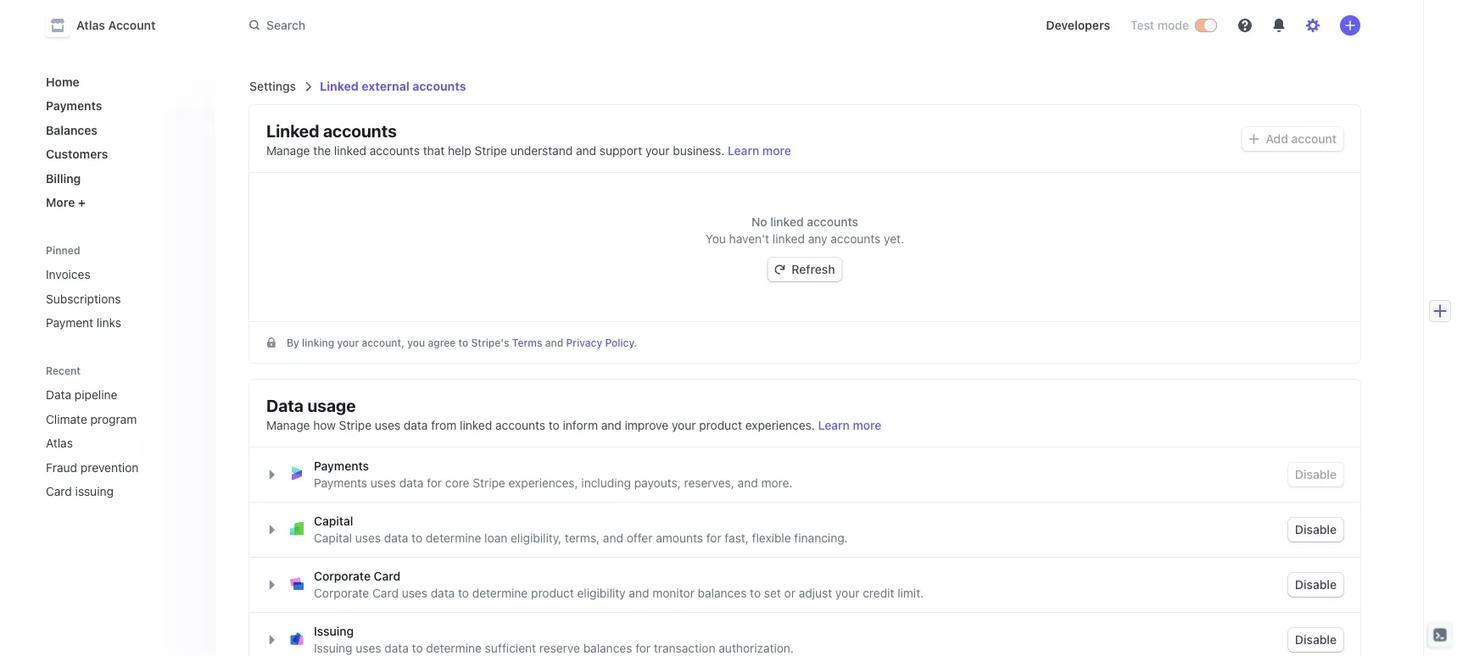 Task type: describe. For each thing, give the bounding box(es) containing it.
set
[[764, 586, 781, 600]]

stripe inside the data usage manage how stripe uses data from linked accounts to inform and improve your product experiences. learn more
[[339, 419, 372, 433]]

for inside payments payments uses data for core stripe experiences, including payouts, reserves, and more.
[[427, 476, 442, 490]]

including
[[581, 476, 631, 490]]

disable button for issuing issuing uses data to determine sufficient reserve balances for transaction authorization.
[[1288, 628, 1343, 652]]

limit.
[[897, 586, 924, 600]]

card inside recent element
[[46, 485, 72, 499]]

issuing
[[75, 485, 114, 499]]

disable for capital capital uses data to determine loan eligibility, terms, and offer amounts for fast, flexible financing.
[[1295, 523, 1337, 537]]

developers
[[1046, 18, 1110, 32]]

home link
[[39, 68, 202, 95]]

pinned navigation links element
[[39, 237, 205, 337]]

reserve
[[539, 642, 580, 656]]

data for payments
[[399, 476, 424, 490]]

manage for data
[[266, 419, 310, 433]]

.
[[634, 337, 637, 349]]

2 vertical spatial card
[[372, 586, 399, 600]]

help image
[[1238, 19, 1252, 32]]

fraud
[[46, 461, 77, 475]]

svg image for refresh
[[775, 265, 785, 275]]

recent element
[[29, 381, 215, 505]]

and inside the capital capital uses data to determine loan eligibility, terms, and offer amounts for fast, flexible financing.
[[603, 531, 623, 545]]

pipeline
[[75, 388, 117, 402]]

links
[[97, 316, 121, 330]]

authorization.
[[719, 642, 794, 656]]

and inside corporate card corporate card uses data to determine product eligibility and monitor balances to set or adjust your credit limit.
[[629, 586, 649, 600]]

linked inside the data usage manage how stripe uses data from linked accounts to inform and improve your product experiences. learn more
[[460, 419, 492, 433]]

for inside the capital capital uses data to determine loan eligibility, terms, and offer amounts for fast, flexible financing.
[[706, 531, 721, 545]]

linked external accounts
[[320, 79, 466, 93]]

card issuing
[[46, 485, 114, 499]]

linking
[[302, 337, 334, 349]]

more +
[[46, 195, 86, 209]]

offer
[[627, 531, 653, 545]]

you
[[706, 232, 726, 246]]

fraud prevention
[[46, 461, 139, 475]]

data pipeline link
[[39, 381, 178, 409]]

by linking your account, you agree to stripe's terms and privacy policy .
[[287, 337, 637, 349]]

stripe inside payments payments uses data for core stripe experiences, including payouts, reserves, and more.
[[473, 476, 505, 490]]

to inside the data usage manage how stripe uses data from linked accounts to inform and improve your product experiences. learn more
[[549, 419, 560, 433]]

pinned element
[[39, 261, 202, 337]]

how
[[313, 419, 336, 433]]

+
[[78, 195, 86, 209]]

1 disable button from the top
[[1288, 463, 1343, 487]]

recent
[[46, 365, 81, 377]]

data inside the data usage manage how stripe uses data from linked accounts to inform and improve your product experiences. learn more
[[404, 419, 428, 433]]

linked right no
[[770, 215, 804, 229]]

manage for linked
[[266, 144, 310, 158]]

add account
[[1266, 132, 1337, 146]]

linked accounts manage the linked accounts that help stripe understand and support your business. learn more
[[266, 120, 791, 158]]

balances
[[46, 123, 97, 137]]

atlas account
[[76, 18, 156, 32]]

balances inside issuing issuing uses data to determine sufficient reserve balances for transaction authorization.
[[583, 642, 632, 656]]

payments payments uses data for core stripe experiences, including payouts, reserves, and more.
[[314, 459, 793, 490]]

payments for payments
[[46, 99, 102, 113]]

that
[[423, 144, 445, 158]]

refresh
[[792, 262, 835, 276]]

support
[[599, 144, 642, 158]]

svg image for add account
[[1249, 134, 1259, 144]]

issuing issuing uses data to determine sufficient reserve balances for transaction authorization.
[[314, 625, 794, 656]]

linked for external
[[320, 79, 359, 93]]

accounts left that at top
[[370, 144, 420, 158]]

notifications image
[[1272, 19, 1286, 32]]

to inside the capital capital uses data to determine loan eligibility, terms, and offer amounts for fast, flexible financing.
[[411, 531, 422, 545]]

privacy policy link
[[566, 337, 634, 349]]

determine inside corporate card corporate card uses data to determine product eligibility and monitor balances to set or adjust your credit limit.
[[472, 586, 528, 600]]

core navigation links element
[[39, 68, 202, 216]]

uses for capital
[[355, 531, 381, 545]]

atlas account button
[[46, 14, 172, 37]]

accounts up the
[[323, 120, 397, 140]]

fast,
[[725, 531, 749, 545]]

developers link
[[1039, 12, 1117, 39]]

1 corporate from the top
[[314, 569, 371, 583]]

more.
[[761, 476, 793, 490]]

linked left any
[[772, 232, 805, 246]]

learn inside the data usage manage how stripe uses data from linked accounts to inform and improve your product experiences. learn more
[[818, 419, 850, 433]]

account
[[108, 18, 156, 32]]

haven't
[[729, 232, 769, 246]]

usage
[[307, 395, 356, 415]]

prevention
[[80, 461, 139, 475]]

loan
[[484, 531, 507, 545]]

settings link
[[249, 79, 296, 93]]

terms link
[[512, 337, 542, 349]]

data inside corporate card corporate card uses data to determine product eligibility and monitor balances to set or adjust your credit limit.
[[431, 586, 455, 600]]

climate program link
[[39, 405, 178, 433]]

product inside the data usage manage how stripe uses data from linked accounts to inform and improve your product experiences. learn more
[[699, 419, 742, 433]]

no
[[751, 215, 767, 229]]

add account button
[[1242, 127, 1343, 151]]

uses for issuing
[[356, 642, 381, 656]]

settings
[[249, 79, 296, 93]]

invoices
[[46, 268, 90, 282]]

eligibility
[[577, 586, 626, 600]]

understand
[[510, 144, 573, 158]]

your inside corporate card corporate card uses data to determine product eligibility and monitor balances to set or adjust your credit limit.
[[835, 586, 859, 600]]

subscriptions link
[[39, 285, 202, 313]]

no linked accounts you haven't linked any accounts yet.
[[706, 215, 904, 246]]

payments link
[[39, 92, 202, 120]]

more
[[46, 195, 75, 209]]

1 issuing from the top
[[314, 625, 354, 639]]

Search text field
[[239, 10, 717, 41]]

by
[[287, 337, 299, 349]]

adjust
[[799, 586, 832, 600]]

privacy
[[566, 337, 602, 349]]

core
[[445, 476, 469, 490]]

payment
[[46, 316, 93, 330]]

data for capital
[[384, 531, 408, 545]]

payment links
[[46, 316, 121, 330]]

from
[[431, 419, 457, 433]]

financing.
[[794, 531, 848, 545]]

test mode
[[1131, 18, 1189, 32]]

and inside payments payments uses data for core stripe experiences, including payouts, reserves, and more.
[[738, 476, 758, 490]]

1 capital from the top
[[314, 514, 353, 528]]

stripe inside linked accounts manage the linked accounts that help stripe understand and support your business. learn more
[[475, 144, 507, 158]]

credit
[[863, 586, 894, 600]]

capital capital uses data to determine loan eligibility, terms, and offer amounts for fast, flexible financing.
[[314, 514, 848, 545]]

the
[[313, 144, 331, 158]]

and right terms in the left bottom of the page
[[545, 337, 563, 349]]

eligibility,
[[511, 531, 562, 545]]

balances link
[[39, 116, 202, 144]]

atlas link
[[39, 430, 178, 457]]

terms
[[512, 337, 542, 349]]

add
[[1266, 132, 1288, 146]]



Task type: locate. For each thing, give the bounding box(es) containing it.
1 horizontal spatial balances
[[698, 586, 747, 600]]

disable for issuing issuing uses data to determine sufficient reserve balances for transaction authorization.
[[1295, 633, 1337, 647]]

uses inside the capital capital uses data to determine loan eligibility, terms, and offer amounts for fast, flexible financing.
[[355, 531, 381, 545]]

atlas up fraud at the bottom left of page
[[46, 436, 73, 450]]

atlas inside button
[[76, 18, 105, 32]]

1 vertical spatial atlas
[[46, 436, 73, 450]]

and inside the data usage manage how stripe uses data from linked accounts to inform and improve your product experiences. learn more
[[601, 419, 621, 433]]

balances
[[698, 586, 747, 600], [583, 642, 632, 656]]

and
[[576, 144, 596, 158], [545, 337, 563, 349], [601, 419, 621, 433], [738, 476, 758, 490], [603, 531, 623, 545], [629, 586, 649, 600]]

svg image inside add account "button"
[[1249, 134, 1259, 144]]

data for issuing
[[384, 642, 409, 656]]

mode
[[1157, 18, 1189, 32]]

billing
[[46, 171, 81, 185]]

0 vertical spatial svg image
[[1249, 134, 1259, 144]]

stripe right core
[[473, 476, 505, 490]]

0 vertical spatial capital
[[314, 514, 353, 528]]

determine
[[426, 531, 481, 545], [472, 586, 528, 600], [426, 642, 482, 656]]

manage left the
[[266, 144, 310, 158]]

improve
[[625, 419, 668, 433]]

2 vertical spatial stripe
[[473, 476, 505, 490]]

settings image
[[1306, 19, 1320, 32]]

pinned
[[46, 244, 80, 256]]

payments
[[46, 99, 102, 113], [314, 459, 369, 473], [314, 476, 367, 490]]

linked for accounts
[[266, 120, 319, 140]]

1 vertical spatial corporate
[[314, 586, 369, 600]]

svg image inside refresh button
[[775, 265, 785, 275]]

search
[[266, 18, 305, 32]]

2 vertical spatial for
[[635, 642, 651, 656]]

atlas left account
[[76, 18, 105, 32]]

1 vertical spatial more
[[853, 419, 881, 433]]

accounts up any
[[807, 215, 858, 229]]

payouts,
[[634, 476, 681, 490]]

2 disable button from the top
[[1288, 518, 1343, 542]]

data inside payments payments uses data for core stripe experiences, including payouts, reserves, and more.
[[399, 476, 424, 490]]

transaction
[[654, 642, 715, 656]]

data
[[404, 419, 428, 433], [399, 476, 424, 490], [384, 531, 408, 545], [431, 586, 455, 600], [384, 642, 409, 656]]

manage
[[266, 144, 310, 158], [266, 419, 310, 433]]

or
[[784, 586, 795, 600]]

experiences,
[[508, 476, 578, 490]]

0 vertical spatial corporate
[[314, 569, 371, 583]]

any
[[808, 232, 827, 246]]

home
[[46, 75, 79, 89]]

refresh button
[[768, 258, 842, 282]]

disable button for corporate card corporate card uses data to determine product eligibility and monitor balances to set or adjust your credit limit.
[[1288, 573, 1343, 597]]

invoices link
[[39, 261, 202, 288]]

1 vertical spatial linked
[[266, 120, 319, 140]]

disable for corporate card corporate card uses data to determine product eligibility and monitor balances to set or adjust your credit limit.
[[1295, 578, 1337, 592]]

product up issuing issuing uses data to determine sufficient reserve balances for transaction authorization.
[[531, 586, 574, 600]]

0 horizontal spatial data
[[46, 388, 71, 402]]

0 vertical spatial issuing
[[314, 625, 354, 639]]

data left usage
[[266, 395, 304, 415]]

business.
[[673, 144, 725, 158]]

balances right monitor on the bottom of the page
[[698, 586, 747, 600]]

your left credit
[[835, 586, 859, 600]]

to inside issuing issuing uses data to determine sufficient reserve balances for transaction authorization.
[[412, 642, 423, 656]]

atlas for atlas account
[[76, 18, 105, 32]]

learn more link right experiences.
[[818, 419, 881, 433]]

experiences.
[[745, 419, 815, 433]]

1 vertical spatial determine
[[472, 586, 528, 600]]

manage left how
[[266, 419, 310, 433]]

1 horizontal spatial linked
[[320, 79, 359, 93]]

linked inside linked accounts manage the linked accounts that help stripe understand and support your business. learn more
[[334, 144, 366, 158]]

to
[[458, 337, 468, 349], [549, 419, 560, 433], [411, 531, 422, 545], [458, 586, 469, 600], [750, 586, 761, 600], [412, 642, 423, 656]]

learn inside linked accounts manage the linked accounts that help stripe understand and support your business. learn more
[[728, 144, 759, 158]]

1 vertical spatial svg image
[[775, 265, 785, 275]]

1 horizontal spatial more
[[853, 419, 881, 433]]

determine inside issuing issuing uses data to determine sufficient reserve balances for transaction authorization.
[[426, 642, 482, 656]]

1 horizontal spatial data
[[266, 395, 304, 415]]

external
[[362, 79, 409, 93]]

0 vertical spatial stripe
[[475, 144, 507, 158]]

0 horizontal spatial more
[[762, 144, 791, 158]]

disable
[[1295, 468, 1337, 482], [1295, 523, 1337, 537], [1295, 578, 1337, 592], [1295, 633, 1337, 647]]

0 horizontal spatial learn more link
[[728, 144, 791, 158]]

2 manage from the top
[[266, 419, 310, 433]]

3 disable from the top
[[1295, 578, 1337, 592]]

stripe right help at the top of page
[[475, 144, 507, 158]]

1 vertical spatial product
[[531, 586, 574, 600]]

0 vertical spatial linked
[[320, 79, 359, 93]]

determine for sufficient
[[426, 642, 482, 656]]

test
[[1131, 18, 1154, 32]]

data pipeline
[[46, 388, 117, 402]]

uses inside payments payments uses data for core stripe experiences, including payouts, reserves, and more.
[[371, 476, 396, 490]]

learn right experiences.
[[818, 419, 850, 433]]

uses for payments
[[371, 476, 396, 490]]

determine left sufficient
[[426, 642, 482, 656]]

for left core
[[427, 476, 442, 490]]

data for usage
[[266, 395, 304, 415]]

you
[[407, 337, 425, 349]]

and inside linked accounts manage the linked accounts that help stripe understand and support your business. learn more
[[576, 144, 596, 158]]

1 vertical spatial manage
[[266, 419, 310, 433]]

0 vertical spatial card
[[46, 485, 72, 499]]

2 disable from the top
[[1295, 523, 1337, 537]]

1 horizontal spatial product
[[699, 419, 742, 433]]

1 horizontal spatial atlas
[[76, 18, 105, 32]]

Search search field
[[239, 10, 717, 41]]

data down recent
[[46, 388, 71, 402]]

list containing payments
[[249, 448, 1360, 656]]

0 vertical spatial more
[[762, 144, 791, 158]]

uses inside the data usage manage how stripe uses data from linked accounts to inform and improve your product experiences. learn more
[[375, 419, 400, 433]]

and left offer
[[603, 531, 623, 545]]

and left more.
[[738, 476, 758, 490]]

1 vertical spatial issuing
[[314, 642, 352, 656]]

0 horizontal spatial linked
[[266, 120, 319, 140]]

2 vertical spatial payments
[[314, 476, 367, 490]]

linked up the
[[266, 120, 319, 140]]

accounts inside the data usage manage how stripe uses data from linked accounts to inform and improve your product experiences. learn more
[[495, 419, 545, 433]]

capital
[[314, 514, 353, 528], [314, 531, 352, 545]]

determine left loan
[[426, 531, 481, 545]]

data inside data pipeline link
[[46, 388, 71, 402]]

determine inside the capital capital uses data to determine loan eligibility, terms, and offer amounts for fast, flexible financing.
[[426, 531, 481, 545]]

learn more link right business.
[[728, 144, 791, 158]]

0 vertical spatial learn more link
[[728, 144, 791, 158]]

inform
[[563, 419, 598, 433]]

svg image left refresh
[[775, 265, 785, 275]]

0 horizontal spatial for
[[427, 476, 442, 490]]

amounts
[[656, 531, 703, 545]]

2 capital from the top
[[314, 531, 352, 545]]

0 vertical spatial manage
[[266, 144, 310, 158]]

card issuing link
[[39, 478, 178, 505]]

for left transaction
[[635, 642, 651, 656]]

agree
[[428, 337, 456, 349]]

4 disable from the top
[[1295, 633, 1337, 647]]

2 horizontal spatial for
[[706, 531, 721, 545]]

more inside linked accounts manage the linked accounts that help stripe understand and support your business. learn more
[[762, 144, 791, 158]]

reserves,
[[684, 476, 734, 490]]

data inside the data usage manage how stripe uses data from linked accounts to inform and improve your product experiences. learn more
[[266, 395, 304, 415]]

sufficient
[[485, 642, 536, 656]]

data for pipeline
[[46, 388, 71, 402]]

your
[[645, 144, 670, 158], [337, 337, 359, 349], [672, 419, 696, 433], [835, 586, 859, 600]]

product
[[699, 419, 742, 433], [531, 586, 574, 600]]

and left monitor on the bottom of the page
[[629, 586, 649, 600]]

your inside the data usage manage how stripe uses data from linked accounts to inform and improve your product experiences. learn more
[[672, 419, 696, 433]]

subscriptions
[[46, 292, 121, 306]]

1 vertical spatial for
[[706, 531, 721, 545]]

customers link
[[39, 140, 202, 168]]

issuing
[[314, 625, 354, 639], [314, 642, 352, 656]]

0 horizontal spatial atlas
[[46, 436, 73, 450]]

1 horizontal spatial for
[[635, 642, 651, 656]]

3 disable button from the top
[[1288, 573, 1343, 597]]

1 horizontal spatial svg image
[[1249, 134, 1259, 144]]

learn right business.
[[728, 144, 759, 158]]

climate
[[46, 412, 87, 426]]

0 horizontal spatial balances
[[583, 642, 632, 656]]

more inside the data usage manage how stripe uses data from linked accounts to inform and improve your product experiences. learn more
[[853, 419, 881, 433]]

learn
[[728, 144, 759, 158], [818, 419, 850, 433]]

svg image left add
[[1249, 134, 1259, 144]]

disable button
[[1288, 463, 1343, 487], [1288, 518, 1343, 542], [1288, 573, 1343, 597], [1288, 628, 1343, 652]]

1 vertical spatial payments
[[314, 459, 369, 473]]

learn more link
[[728, 144, 791, 158], [818, 419, 881, 433]]

manage inside the data usage manage how stripe uses data from linked accounts to inform and improve your product experiences. learn more
[[266, 419, 310, 433]]

0 vertical spatial determine
[[426, 531, 481, 545]]

1 vertical spatial learn more link
[[818, 419, 881, 433]]

linked
[[320, 79, 359, 93], [266, 120, 319, 140]]

terms,
[[565, 531, 600, 545]]

1 vertical spatial balances
[[583, 642, 632, 656]]

0 horizontal spatial learn
[[728, 144, 759, 158]]

svg image
[[1249, 134, 1259, 144], [775, 265, 785, 275]]

1 vertical spatial learn
[[818, 419, 850, 433]]

2 vertical spatial determine
[[426, 642, 482, 656]]

stripe right how
[[339, 419, 372, 433]]

your inside linked accounts manage the linked accounts that help stripe understand and support your business. learn more
[[645, 144, 670, 158]]

climate program
[[46, 412, 137, 426]]

0 vertical spatial learn
[[728, 144, 759, 158]]

2 corporate from the top
[[314, 586, 369, 600]]

flexible
[[752, 531, 791, 545]]

yet.
[[884, 232, 904, 246]]

balances inside corporate card corporate card uses data to determine product eligibility and monitor balances to set or adjust your credit limit.
[[698, 586, 747, 600]]

uses inside corporate card corporate card uses data to determine product eligibility and monitor balances to set or adjust your credit limit.
[[402, 586, 427, 600]]

data usage manage how stripe uses data from linked accounts to inform and improve your product experiences. learn more
[[266, 395, 881, 433]]

determine for loan
[[426, 531, 481, 545]]

accounts right external
[[412, 79, 466, 93]]

account
[[1291, 132, 1337, 146]]

recent navigation links element
[[29, 357, 215, 505]]

product up reserves,
[[699, 419, 742, 433]]

data inside issuing issuing uses data to determine sufficient reserve balances for transaction authorization.
[[384, 642, 409, 656]]

stripe's
[[471, 337, 509, 349]]

program
[[90, 412, 137, 426]]

1 vertical spatial capital
[[314, 531, 352, 545]]

0 vertical spatial atlas
[[76, 18, 105, 32]]

determine down loan
[[472, 586, 528, 600]]

payments inside payments link
[[46, 99, 102, 113]]

1 disable from the top
[[1295, 468, 1337, 482]]

uses inside issuing issuing uses data to determine sufficient reserve balances for transaction authorization.
[[356, 642, 381, 656]]

2 issuing from the top
[[314, 642, 352, 656]]

your right "support"
[[645, 144, 670, 158]]

payment links link
[[39, 309, 202, 337]]

0 vertical spatial product
[[699, 419, 742, 433]]

4 disable button from the top
[[1288, 628, 1343, 652]]

0 vertical spatial balances
[[698, 586, 747, 600]]

your right improve
[[672, 419, 696, 433]]

data inside the capital capital uses data to determine loan eligibility, terms, and offer amounts for fast, flexible financing.
[[384, 531, 408, 545]]

accounts right any
[[831, 232, 881, 246]]

atlas for atlas
[[46, 436, 73, 450]]

learn more link for usage
[[818, 419, 881, 433]]

account,
[[362, 337, 404, 349]]

atlas inside 'link'
[[46, 436, 73, 450]]

linked inside linked accounts manage the linked accounts that help stripe understand and support your business. learn more
[[266, 120, 319, 140]]

1 manage from the top
[[266, 144, 310, 158]]

1 horizontal spatial learn
[[818, 419, 850, 433]]

list
[[249, 448, 1360, 656]]

policy
[[605, 337, 634, 349]]

accounts up payments payments uses data for core stripe experiences, including payouts, reserves, and more.
[[495, 419, 545, 433]]

customers
[[46, 147, 108, 161]]

and right inform
[[601, 419, 621, 433]]

0 vertical spatial for
[[427, 476, 442, 490]]

atlas
[[76, 18, 105, 32], [46, 436, 73, 450]]

1 vertical spatial stripe
[[339, 419, 372, 433]]

for inside issuing issuing uses data to determine sufficient reserve balances for transaction authorization.
[[635, 642, 651, 656]]

for left fast,
[[706, 531, 721, 545]]

balances right reserve in the bottom left of the page
[[583, 642, 632, 656]]

0 vertical spatial payments
[[46, 99, 102, 113]]

and left "support"
[[576, 144, 596, 158]]

0 horizontal spatial product
[[531, 586, 574, 600]]

manage inside linked accounts manage the linked accounts that help stripe understand and support your business. learn more
[[266, 144, 310, 158]]

linked right the from
[[460, 419, 492, 433]]

1 horizontal spatial learn more link
[[818, 419, 881, 433]]

help
[[448, 144, 471, 158]]

monitor
[[652, 586, 694, 600]]

learn more link for accounts
[[728, 144, 791, 158]]

disable button for capital capital uses data to determine loan eligibility, terms, and offer amounts for fast, flexible financing.
[[1288, 518, 1343, 542]]

linked left external
[[320, 79, 359, 93]]

1 vertical spatial card
[[374, 569, 401, 583]]

linked right the
[[334, 144, 366, 158]]

product inside corporate card corporate card uses data to determine product eligibility and monitor balances to set or adjust your credit limit.
[[531, 586, 574, 600]]

your right linking
[[337, 337, 359, 349]]

payments for payments payments uses data for core stripe experiences, including payouts, reserves, and more.
[[314, 459, 369, 473]]

0 horizontal spatial svg image
[[775, 265, 785, 275]]



Task type: vqa. For each thing, say whether or not it's contained in the screenshot.
"EXPERIENCES."
yes



